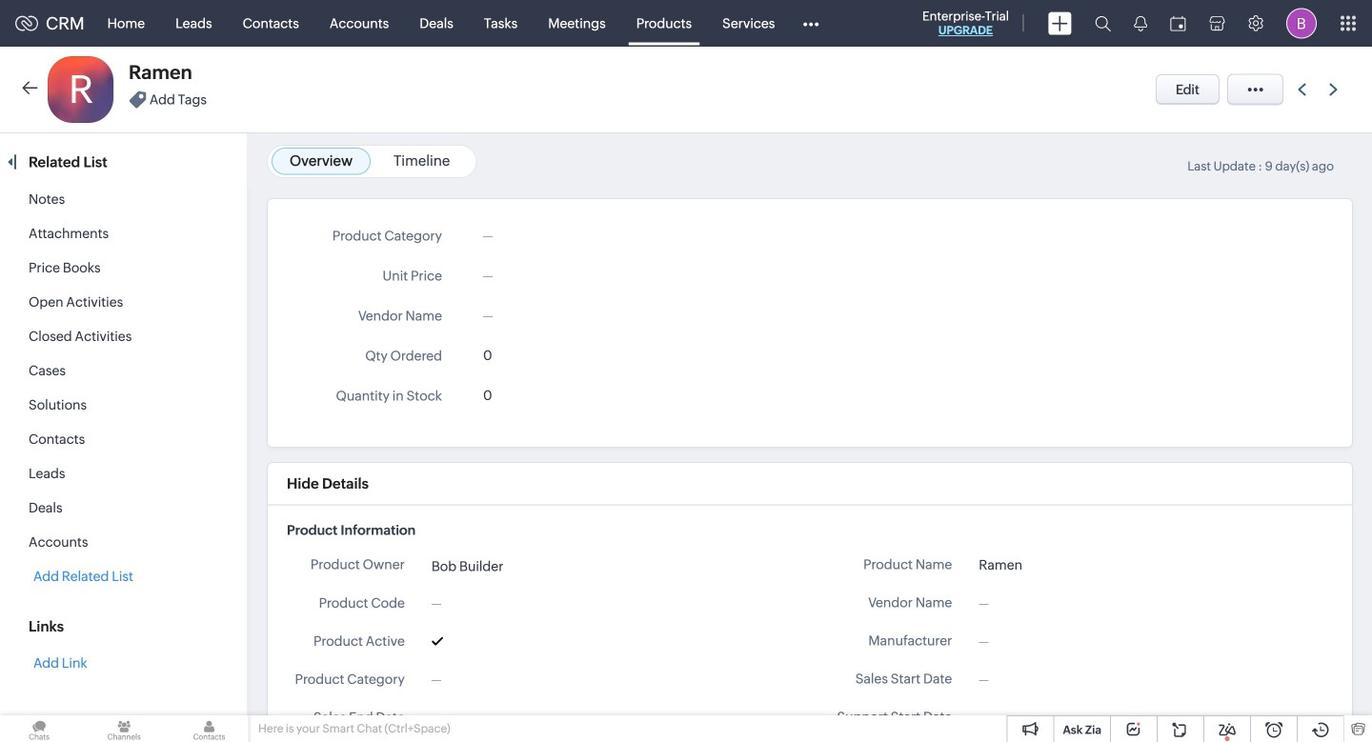 Task type: describe. For each thing, give the bounding box(es) containing it.
next record image
[[1329, 83, 1342, 96]]

chats image
[[0, 716, 78, 742]]

create menu element
[[1037, 0, 1083, 46]]

profile element
[[1275, 0, 1328, 46]]

channels image
[[85, 716, 163, 742]]

contacts image
[[170, 716, 248, 742]]



Task type: locate. For each thing, give the bounding box(es) containing it.
calendar image
[[1170, 16, 1186, 31]]

Other Modules field
[[790, 8, 831, 39]]

search image
[[1095, 15, 1111, 31]]

logo image
[[15, 16, 38, 31]]

previous record image
[[1298, 83, 1306, 96]]

signals element
[[1122, 0, 1159, 47]]

search element
[[1083, 0, 1122, 47]]

signals image
[[1134, 15, 1147, 31]]

create menu image
[[1048, 12, 1072, 35]]

profile image
[[1286, 8, 1317, 39]]



Task type: vqa. For each thing, say whether or not it's contained in the screenshot.
Search element
yes



